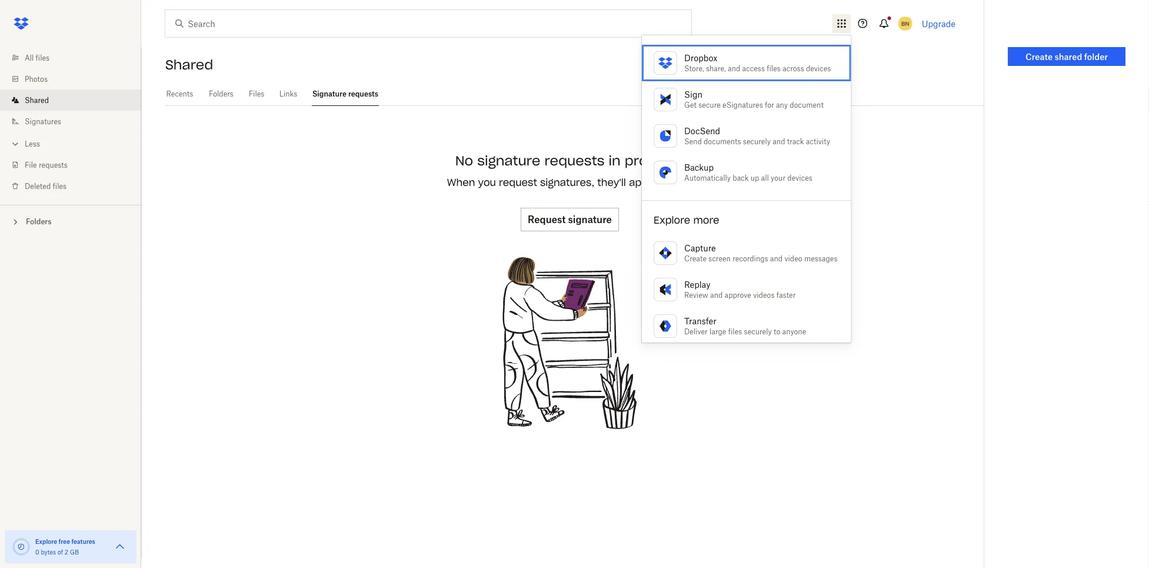 Task type: vqa. For each thing, say whether or not it's contained in the screenshot.


Task type: locate. For each thing, give the bounding box(es) containing it.
create shared folder
[[1026, 52, 1108, 62]]

folders inside button
[[26, 217, 52, 226]]

docsend send documents securely and track activity
[[685, 126, 831, 146]]

deliver
[[685, 327, 708, 336]]

list containing all files
[[0, 40, 141, 205]]

folder
[[1085, 52, 1108, 62]]

progress
[[625, 152, 685, 169]]

free
[[59, 538, 70, 545]]

tab list
[[165, 82, 984, 106]]

requests
[[348, 89, 379, 98], [545, 152, 605, 169], [39, 160, 68, 169]]

upgrade link
[[922, 19, 956, 29]]

explore
[[654, 214, 691, 226], [35, 538, 57, 545]]

create down capture
[[685, 254, 707, 263]]

backup
[[685, 162, 714, 172]]

shared down photos
[[25, 96, 49, 104]]

dropbox image
[[9, 12, 33, 35]]

dropbox store, share, and access files across devices
[[685, 53, 831, 73]]

create
[[1026, 52, 1053, 62], [685, 254, 707, 263]]

replay review and approve videos faster
[[685, 279, 796, 299]]

1 horizontal spatial requests
[[348, 89, 379, 98]]

quota usage element
[[12, 537, 31, 556]]

1 vertical spatial devices
[[788, 173, 813, 182]]

explore left more
[[654, 214, 691, 226]]

upgrade
[[922, 19, 956, 29]]

replay
[[685, 279, 711, 289]]

sign
[[685, 89, 703, 99]]

requests right file
[[39, 160, 68, 169]]

list
[[0, 40, 141, 205]]

docsend
[[685, 126, 721, 136]]

0 vertical spatial securely
[[743, 137, 771, 146]]

large
[[710, 327, 727, 336]]

shared
[[1055, 52, 1083, 62]]

create inside button
[[1026, 52, 1053, 62]]

requests right signature
[[348, 89, 379, 98]]

you
[[478, 176, 496, 188]]

create inside capture create screen recordings and video messages
[[685, 254, 707, 263]]

1 horizontal spatial create
[[1026, 52, 1053, 62]]

request
[[499, 176, 537, 188]]

securely inside docsend send documents securely and track activity
[[743, 137, 771, 146]]

illustration of an empty shelf image
[[482, 255, 658, 431]]

explore up 'bytes'
[[35, 538, 57, 545]]

shared up recents link
[[165, 57, 213, 73]]

folders left files
[[209, 89, 234, 98]]

in
[[609, 152, 621, 169]]

explore more
[[654, 214, 720, 226]]

folders down deleted
[[26, 217, 52, 226]]

files right large
[[729, 327, 742, 336]]

recordings
[[733, 254, 769, 263]]

files inside dropbox store, share, and access files across devices
[[767, 64, 781, 73]]

files link
[[248, 82, 265, 104]]

secure
[[699, 100, 721, 109]]

shared inside list item
[[25, 96, 49, 104]]

securely
[[743, 137, 771, 146], [744, 327, 772, 336]]

and
[[728, 64, 741, 73], [773, 137, 786, 146], [770, 254, 783, 263], [711, 291, 723, 299]]

0 vertical spatial shared
[[165, 57, 213, 73]]

devices
[[806, 64, 831, 73], [788, 173, 813, 182]]

shared
[[165, 57, 213, 73], [25, 96, 49, 104]]

requests up when you request signatures, they'll appear here.
[[545, 152, 605, 169]]

1 vertical spatial folders
[[26, 217, 52, 226]]

0 horizontal spatial folders
[[26, 217, 52, 226]]

folders
[[209, 89, 234, 98], [26, 217, 52, 226]]

automatically
[[685, 173, 731, 182]]

no
[[455, 152, 473, 169]]

devices right your
[[788, 173, 813, 182]]

to
[[774, 327, 781, 336]]

0 horizontal spatial explore
[[35, 538, 57, 545]]

files
[[36, 53, 50, 62], [767, 64, 781, 73], [53, 182, 67, 190], [729, 327, 742, 336]]

0 horizontal spatial shared
[[25, 96, 49, 104]]

capture
[[685, 243, 716, 253]]

your
[[771, 173, 786, 182]]

signatures
[[25, 117, 61, 126]]

gb
[[70, 548, 79, 556]]

securely left to
[[744, 327, 772, 336]]

1 horizontal spatial explore
[[654, 214, 691, 226]]

and right review
[[711, 291, 723, 299]]

devices right 'across'
[[806, 64, 831, 73]]

securely up backup automatically back up all your devices
[[743, 137, 771, 146]]

signature
[[313, 89, 347, 98]]

and inside dropbox store, share, and access files across devices
[[728, 64, 741, 73]]

devices inside backup automatically back up all your devices
[[788, 173, 813, 182]]

signature
[[478, 152, 541, 169]]

0 horizontal spatial create
[[685, 254, 707, 263]]

0 vertical spatial explore
[[654, 214, 691, 226]]

and inside the replay review and approve videos faster
[[711, 291, 723, 299]]

here.
[[668, 176, 693, 188]]

1 vertical spatial shared
[[25, 96, 49, 104]]

photos
[[25, 74, 48, 83]]

0 horizontal spatial requests
[[39, 160, 68, 169]]

explore inside explore free features 0 bytes of 2 gb
[[35, 538, 57, 545]]

file
[[25, 160, 37, 169]]

esignatures
[[723, 100, 763, 109]]

when
[[447, 176, 475, 188]]

track
[[787, 137, 804, 146]]

1 horizontal spatial folders
[[209, 89, 234, 98]]

all
[[761, 173, 769, 182]]

1 vertical spatial create
[[685, 254, 707, 263]]

explore for explore free features 0 bytes of 2 gb
[[35, 538, 57, 545]]

for
[[765, 100, 774, 109]]

files right all
[[36, 53, 50, 62]]

bytes
[[41, 548, 56, 556]]

0 vertical spatial create
[[1026, 52, 1053, 62]]

screen
[[709, 254, 731, 263]]

create left shared
[[1026, 52, 1053, 62]]

they'll
[[598, 176, 626, 188]]

files left 'across'
[[767, 64, 781, 73]]

1 vertical spatial securely
[[744, 327, 772, 336]]

send
[[685, 137, 702, 146]]

requests inside "link"
[[348, 89, 379, 98]]

deleted files
[[25, 182, 67, 190]]

and right 'share,'
[[728, 64, 741, 73]]

and left track
[[773, 137, 786, 146]]

and left video
[[770, 254, 783, 263]]

0 vertical spatial devices
[[806, 64, 831, 73]]

and inside docsend send documents securely and track activity
[[773, 137, 786, 146]]

1 vertical spatial explore
[[35, 538, 57, 545]]

recents
[[166, 89, 193, 98]]

deleted files link
[[9, 175, 141, 197]]



Task type: describe. For each thing, give the bounding box(es) containing it.
any
[[776, 100, 788, 109]]

videos
[[754, 291, 775, 299]]

when you request signatures, they'll appear here.
[[447, 176, 693, 188]]

all files link
[[9, 47, 141, 68]]

and inside capture create screen recordings and video messages
[[770, 254, 783, 263]]

2 horizontal spatial requests
[[545, 152, 605, 169]]

folders link
[[208, 82, 234, 104]]

links link
[[279, 82, 298, 104]]

less
[[25, 139, 40, 148]]

1 horizontal spatial shared
[[165, 57, 213, 73]]

store,
[[685, 64, 704, 73]]

2
[[65, 548, 68, 556]]

tab list containing recents
[[165, 82, 984, 106]]

up
[[751, 173, 760, 182]]

video
[[785, 254, 803, 263]]

recents link
[[165, 82, 194, 104]]

explore free features 0 bytes of 2 gb
[[35, 538, 95, 556]]

devices inside dropbox store, share, and access files across devices
[[806, 64, 831, 73]]

explore for explore more
[[654, 214, 691, 226]]

requests for signature requests
[[348, 89, 379, 98]]

shared list item
[[0, 89, 141, 111]]

signatures link
[[9, 111, 141, 132]]

faster
[[777, 291, 796, 299]]

securely inside transfer deliver large files securely to anyone
[[744, 327, 772, 336]]

signature requests
[[313, 89, 379, 98]]

files inside transfer deliver large files securely to anyone
[[729, 327, 742, 336]]

transfer deliver large files securely to anyone
[[685, 316, 807, 336]]

file requests
[[25, 160, 68, 169]]

anyone
[[783, 327, 807, 336]]

signature requests link
[[312, 82, 379, 104]]

links
[[279, 89, 297, 98]]

0 vertical spatial folders
[[209, 89, 234, 98]]

photos link
[[9, 68, 141, 89]]

of
[[58, 548, 63, 556]]

capture create screen recordings and video messages
[[685, 243, 838, 263]]

backup automatically back up all your devices
[[685, 162, 813, 182]]

all
[[25, 53, 34, 62]]

file requests link
[[9, 154, 141, 175]]

files
[[249, 89, 265, 98]]

share,
[[706, 64, 726, 73]]

folders button
[[0, 213, 141, 230]]

across
[[783, 64, 805, 73]]

signatures,
[[540, 176, 595, 188]]

more
[[694, 214, 720, 226]]

shared link
[[9, 89, 141, 111]]

appear
[[629, 176, 665, 188]]

activity
[[806, 137, 831, 146]]

create shared folder button
[[1008, 47, 1126, 66]]

documents
[[704, 137, 741, 146]]

no signature requests in progress
[[455, 152, 685, 169]]

back
[[733, 173, 749, 182]]

features
[[71, 538, 95, 545]]

review
[[685, 291, 709, 299]]

transfer
[[685, 316, 717, 326]]

files right deleted
[[53, 182, 67, 190]]

requests for file requests
[[39, 160, 68, 169]]

all files
[[25, 53, 50, 62]]

approve
[[725, 291, 752, 299]]

access
[[743, 64, 765, 73]]

0
[[35, 548, 39, 556]]

sign get secure esignatures for any document
[[685, 89, 824, 109]]

deleted
[[25, 182, 51, 190]]

messages
[[805, 254, 838, 263]]

dropbox
[[685, 53, 718, 63]]

less image
[[9, 138, 21, 150]]

get
[[685, 100, 697, 109]]

document
[[790, 100, 824, 109]]



